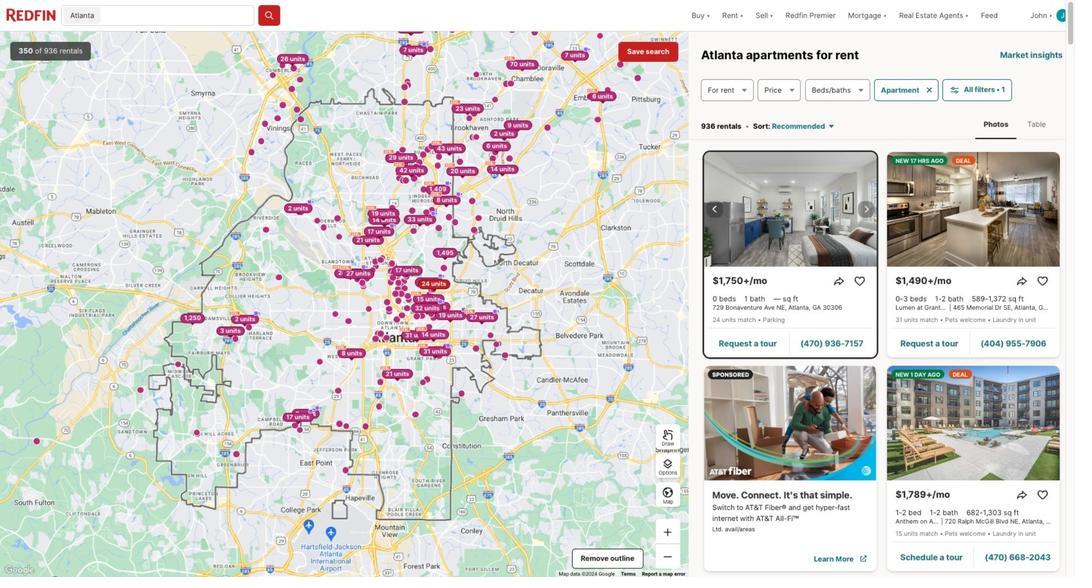 Task type: locate. For each thing, give the bounding box(es) containing it.
1 vertical spatial share home image
[[1016, 489, 1029, 501]]

2 share home image from the top
[[1016, 489, 1029, 501]]

next image
[[860, 203, 872, 216]]

None search field
[[102, 6, 254, 26]]

1 share home image from the top
[[1016, 275, 1029, 287]]

previous image
[[709, 203, 721, 216]]

tab list
[[967, 109, 1063, 139]]

share home image
[[833, 275, 846, 287]]

submit search image
[[264, 10, 275, 21]]

0 vertical spatial share home image
[[1016, 275, 1029, 287]]

google image
[[3, 564, 37, 577]]

share home image
[[1016, 275, 1029, 287], [1016, 489, 1029, 501]]

ad element
[[704, 366, 877, 571]]

1 horizontal spatial add home to favorites image
[[1037, 489, 1049, 501]]

1 horizontal spatial add home to favorites checkbox
[[1035, 487, 1051, 503]]

0 horizontal spatial add home to favorites image
[[854, 275, 866, 287]]

1 vertical spatial add home to favorites image
[[1037, 489, 1049, 501]]

0 horizontal spatial add home to favorites checkbox
[[852, 273, 868, 289]]

0 vertical spatial add home to favorites checkbox
[[852, 273, 868, 289]]

share home image for bottommost add home to favorites image
[[1016, 489, 1029, 501]]

0 vertical spatial add home to favorites image
[[854, 275, 866, 287]]

Add home to favorites checkbox
[[1035, 273, 1051, 289]]

advertisement image
[[699, 362, 882, 576]]

user photo image
[[1057, 9, 1069, 22]]

1 vertical spatial add home to favorites checkbox
[[1035, 487, 1051, 503]]

share home image for add home to favorites icon at the right
[[1016, 275, 1029, 287]]

add home to favorites image
[[854, 275, 866, 287], [1037, 489, 1049, 501]]

Add home to favorites checkbox
[[852, 273, 868, 289], [1035, 487, 1051, 503]]



Task type: describe. For each thing, give the bounding box(es) containing it.
map region
[[0, 31, 689, 577]]

add home to favorites image
[[1037, 275, 1049, 287]]

add home to favorites checkbox for share home icon
[[852, 273, 868, 289]]

add home to favorites checkbox for share home image for bottommost add home to favorites image
[[1035, 487, 1051, 503]]



Task type: vqa. For each thing, say whether or not it's contained in the screenshot.
Add home to favorites icon associated with Add home to favorites option
yes



